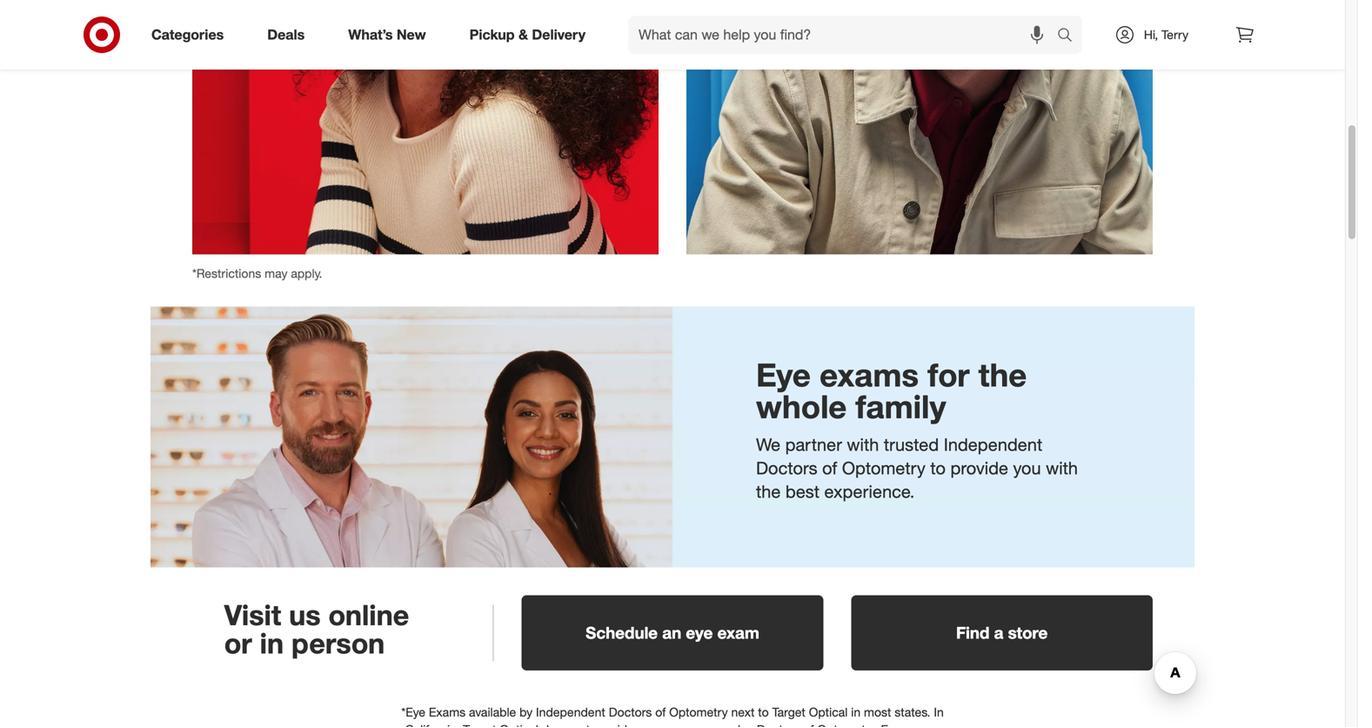 Task type: describe. For each thing, give the bounding box(es) containing it.
employ
[[714, 722, 754, 728]]

online
[[329, 598, 409, 632]]

*eye exams available by independent doctors of optometry next to target optical in most states. in california, target optical does not provide eye exams or employ doctors of optometry. eye exam
[[401, 705, 944, 728]]

pickup
[[470, 26, 515, 43]]

family
[[856, 387, 946, 426]]

pickup & delivery
[[470, 26, 586, 43]]

*restrictions
[[192, 266, 261, 281]]

to inside eye exams for the whole family we partner with trusted independent doctors of optometry to provide you with the best experience.
[[931, 458, 946, 479]]

eye exams for the whole family we partner with trusted independent doctors of optometry to provide you with the best experience.
[[756, 355, 1078, 502]]

next
[[731, 705, 755, 720]]

new
[[397, 26, 426, 43]]

optometry.
[[818, 722, 878, 728]]

find
[[956, 623, 990, 643]]

eye inside eye exams for the whole family we partner with trusted independent doctors of optometry to provide you with the best experience.
[[756, 355, 811, 394]]

optometry inside *eye exams available by independent doctors of optometry next to target optical in most states. in california, target optical does not provide eye exams or employ doctors of optometry. eye exam
[[669, 705, 728, 720]]

optometry inside eye exams for the whole family we partner with trusted independent doctors of optometry to provide you with the best experience.
[[842, 458, 926, 479]]

2 vertical spatial of
[[804, 722, 814, 728]]

2 vertical spatial doctors
[[757, 722, 800, 728]]

hi,
[[1144, 27, 1158, 42]]

find a store link
[[837, 582, 1167, 682]]

hi, terry
[[1144, 27, 1189, 42]]

or inside *eye exams available by independent doctors of optometry next to target optical in most states. in california, target optical does not provide eye exams or employ doctors of optometry. eye exam
[[699, 722, 710, 728]]

what's new link
[[334, 16, 448, 54]]

visit us online or in person
[[224, 598, 409, 660]]

in inside *eye exams available by independent doctors of optometry next to target optical in most states. in california, target optical does not provide eye exams or employ doctors of optometry. eye exam
[[851, 705, 861, 720]]

delivery
[[532, 26, 586, 43]]

trusted
[[884, 434, 939, 455]]

1 vertical spatial target
[[463, 722, 496, 728]]

california,
[[405, 722, 460, 728]]

*eye
[[401, 705, 426, 720]]

1 horizontal spatial with
[[1046, 458, 1078, 479]]

we
[[756, 434, 781, 455]]

exam
[[718, 623, 760, 643]]

store
[[1008, 623, 1048, 643]]

1 horizontal spatial eye
[[686, 623, 713, 643]]

by
[[520, 705, 533, 720]]

of inside eye exams for the whole family we partner with trusted independent doctors of optometry to provide you with the best experience.
[[822, 458, 837, 479]]



Task type: locate. For each thing, give the bounding box(es) containing it.
us
[[289, 598, 321, 632]]

independent inside eye exams for the whole family we partner with trusted independent doctors of optometry to provide you with the best experience.
[[944, 434, 1043, 455]]

0 horizontal spatial in
[[260, 627, 284, 660]]

doctors up best
[[756, 458, 818, 479]]

of left optometry. on the right of page
[[804, 722, 814, 728]]

1 vertical spatial provide
[[593, 722, 634, 728]]

with
[[847, 434, 879, 455], [1046, 458, 1078, 479]]

with up experience.
[[847, 434, 879, 455]]

1 vertical spatial or
[[699, 722, 710, 728]]

1 horizontal spatial the
[[979, 355, 1027, 394]]

for
[[928, 355, 970, 394]]

1 horizontal spatial in
[[851, 705, 861, 720]]

What can we help you find? suggestions appear below search field
[[628, 16, 1062, 54]]

exams left employ
[[660, 722, 696, 728]]

independent
[[944, 434, 1043, 455], [536, 705, 606, 720]]

exams inside *eye exams available by independent doctors of optometry next to target optical in most states. in california, target optical does not provide eye exams or employ doctors of optometry. eye exam
[[660, 722, 696, 728]]

deals link
[[253, 16, 327, 54]]

eye inside *eye exams available by independent doctors of optometry next to target optical in most states. in california, target optical does not provide eye exams or employ doctors of optometry. eye exam
[[638, 722, 657, 728]]

0 horizontal spatial to
[[758, 705, 769, 720]]

1 vertical spatial optometry
[[669, 705, 728, 720]]

exams left for
[[820, 355, 919, 394]]

0 vertical spatial with
[[847, 434, 879, 455]]

exams inside eye exams for the whole family we partner with trusted independent doctors of optometry to provide you with the best experience.
[[820, 355, 919, 394]]

does
[[542, 722, 569, 728]]

0 horizontal spatial of
[[655, 705, 666, 720]]

eye up we
[[756, 355, 811, 394]]

1 vertical spatial of
[[655, 705, 666, 720]]

0 vertical spatial target
[[772, 705, 806, 720]]

1 horizontal spatial optometry
[[842, 458, 926, 479]]

0 vertical spatial provide
[[951, 458, 1009, 479]]

0 horizontal spatial exams
[[660, 722, 696, 728]]

1 vertical spatial independent
[[536, 705, 606, 720]]

1 horizontal spatial eye
[[881, 722, 901, 728]]

provide inside *eye exams available by independent doctors of optometry next to target optical in most states. in california, target optical does not provide eye exams or employ doctors of optometry. eye exam
[[593, 722, 634, 728]]

not
[[572, 722, 590, 728]]

1 horizontal spatial to
[[931, 458, 946, 479]]

the right for
[[979, 355, 1027, 394]]

*restrictions may apply. link
[[178, 0, 673, 293]]

0 vertical spatial doctors
[[756, 458, 818, 479]]

0 vertical spatial eye
[[686, 623, 713, 643]]

schedule an eye exam link
[[508, 582, 837, 682]]

the left best
[[756, 481, 781, 502]]

to inside *eye exams available by independent doctors of optometry next to target optical in most states. in california, target optical does not provide eye exams or employ doctors of optometry. eye exam
[[758, 705, 769, 720]]

eye
[[756, 355, 811, 394], [881, 722, 901, 728]]

1 horizontal spatial independent
[[944, 434, 1043, 455]]

in inside visit us online or in person
[[260, 627, 284, 660]]

best
[[786, 481, 820, 502]]

0 horizontal spatial or
[[224, 627, 252, 660]]

0 horizontal spatial the
[[756, 481, 781, 502]]

optometry
[[842, 458, 926, 479], [669, 705, 728, 720]]

person
[[292, 627, 385, 660]]

optical up optometry. on the right of page
[[809, 705, 848, 720]]

1 vertical spatial in
[[851, 705, 861, 720]]

provide right 'not'
[[593, 722, 634, 728]]

1 vertical spatial doctors
[[609, 705, 652, 720]]

apply.
[[291, 266, 322, 281]]

doctors down schedule
[[609, 705, 652, 720]]

with right you
[[1046, 458, 1078, 479]]

an
[[662, 623, 682, 643]]

terry
[[1162, 27, 1189, 42]]

whole
[[756, 387, 847, 426]]

categories
[[151, 26, 224, 43]]

0 vertical spatial the
[[979, 355, 1027, 394]]

0 vertical spatial to
[[931, 458, 946, 479]]

to down trusted
[[931, 458, 946, 479]]

optical
[[809, 705, 848, 720], [500, 722, 539, 728]]

0 vertical spatial optical
[[809, 705, 848, 720]]

0 horizontal spatial eye
[[756, 355, 811, 394]]

in up optometry. on the right of page
[[851, 705, 861, 720]]

0 vertical spatial or
[[224, 627, 252, 660]]

in left us
[[260, 627, 284, 660]]

search
[[1050, 28, 1091, 45]]

0 vertical spatial eye
[[756, 355, 811, 394]]

deals
[[267, 26, 305, 43]]

you
[[1013, 458, 1041, 479]]

schedule an eye exam
[[586, 623, 760, 643]]

0 horizontal spatial eye
[[638, 722, 657, 728]]

doctors
[[756, 458, 818, 479], [609, 705, 652, 720], [757, 722, 800, 728]]

eye inside *eye exams available by independent doctors of optometry next to target optical in most states. in california, target optical does not provide eye exams or employ doctors of optometry. eye exam
[[881, 722, 901, 728]]

visit
[[224, 598, 281, 632]]

or left employ
[[699, 722, 710, 728]]

find a store
[[956, 623, 1048, 643]]

1 horizontal spatial or
[[699, 722, 710, 728]]

of
[[822, 458, 837, 479], [655, 705, 666, 720], [804, 722, 814, 728]]

target right the next
[[772, 705, 806, 720]]

target down available
[[463, 722, 496, 728]]

eye
[[686, 623, 713, 643], [638, 722, 657, 728]]

what's new
[[348, 26, 426, 43]]

1 vertical spatial with
[[1046, 458, 1078, 479]]

schedule
[[586, 623, 658, 643]]

1 horizontal spatial of
[[804, 722, 814, 728]]

1 vertical spatial exams
[[660, 722, 696, 728]]

0 vertical spatial optometry
[[842, 458, 926, 479]]

doctors inside eye exams for the whole family we partner with trusted independent doctors of optometry to provide you with the best experience.
[[756, 458, 818, 479]]

0 vertical spatial of
[[822, 458, 837, 479]]

1 horizontal spatial provide
[[951, 458, 1009, 479]]

1 vertical spatial eye
[[881, 722, 901, 728]]

a
[[994, 623, 1004, 643]]

the
[[979, 355, 1027, 394], [756, 481, 781, 502]]

1 vertical spatial eye
[[638, 722, 657, 728]]

1 vertical spatial to
[[758, 705, 769, 720]]

pickup & delivery link
[[455, 16, 607, 54]]

what's
[[348, 26, 393, 43]]

0 horizontal spatial independent
[[536, 705, 606, 720]]

0 horizontal spatial optometry
[[669, 705, 728, 720]]

exams
[[820, 355, 919, 394], [660, 722, 696, 728]]

or left us
[[224, 627, 252, 660]]

independent inside *eye exams available by independent doctors of optometry next to target optical in most states. in california, target optical does not provide eye exams or employ doctors of optometry. eye exam
[[536, 705, 606, 720]]

states.
[[895, 705, 931, 720]]

0 horizontal spatial optical
[[500, 722, 539, 728]]

categories link
[[137, 16, 246, 54]]

doctors right employ
[[757, 722, 800, 728]]

1 vertical spatial the
[[756, 481, 781, 502]]

0 horizontal spatial with
[[847, 434, 879, 455]]

independent up 'not'
[[536, 705, 606, 720]]

optical down by
[[500, 722, 539, 728]]

exams
[[429, 705, 466, 720]]

target
[[772, 705, 806, 720], [463, 722, 496, 728]]

available
[[469, 705, 516, 720]]

most
[[864, 705, 891, 720]]

provide
[[951, 458, 1009, 479], [593, 722, 634, 728]]

1 horizontal spatial optical
[[809, 705, 848, 720]]

search button
[[1050, 16, 1091, 57]]

1 horizontal spatial target
[[772, 705, 806, 720]]

in
[[934, 705, 944, 720]]

1 vertical spatial optical
[[500, 722, 539, 728]]

in
[[260, 627, 284, 660], [851, 705, 861, 720]]

1 horizontal spatial exams
[[820, 355, 919, 394]]

or inside visit us online or in person
[[224, 627, 252, 660]]

&
[[519, 26, 528, 43]]

0 vertical spatial exams
[[820, 355, 919, 394]]

eye right an
[[686, 623, 713, 643]]

2 horizontal spatial of
[[822, 458, 837, 479]]

independent up you
[[944, 434, 1043, 455]]

eye right 'not'
[[638, 722, 657, 728]]

0 vertical spatial independent
[[944, 434, 1043, 455]]

of down 'partner'
[[822, 458, 837, 479]]

may
[[265, 266, 288, 281]]

0 horizontal spatial target
[[463, 722, 496, 728]]

*restrictions may apply.
[[192, 266, 322, 281]]

optometry up employ
[[669, 705, 728, 720]]

experience.
[[825, 481, 915, 502]]

0 vertical spatial in
[[260, 627, 284, 660]]

optometry up experience.
[[842, 458, 926, 479]]

eye down most
[[881, 722, 901, 728]]

of down an
[[655, 705, 666, 720]]

to right the next
[[758, 705, 769, 720]]

0 horizontal spatial provide
[[593, 722, 634, 728]]

provide inside eye exams for the whole family we partner with trusted independent doctors of optometry to provide you with the best experience.
[[951, 458, 1009, 479]]

to
[[931, 458, 946, 479], [758, 705, 769, 720]]

provide left you
[[951, 458, 1009, 479]]

partner
[[785, 434, 842, 455]]

or
[[224, 627, 252, 660], [699, 722, 710, 728]]



Task type: vqa. For each thing, say whether or not it's contained in the screenshot.
not at left bottom
yes



